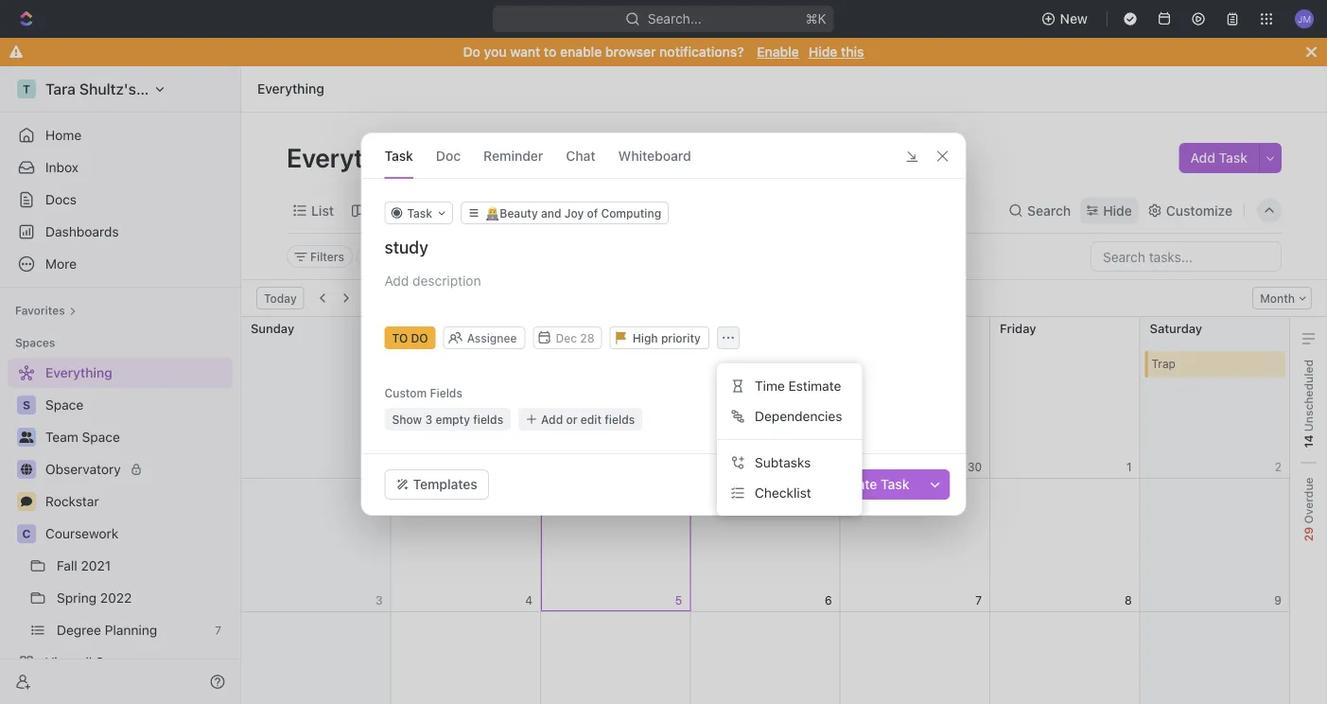 Task type: vqa. For each thing, say whether or not it's contained in the screenshot.
"Space" within TEAM SPACE link
no



Task type: locate. For each thing, give the bounding box(es) containing it.
search...
[[648, 11, 702, 26]]

board link
[[365, 197, 406, 224]]

create
[[836, 476, 878, 492]]

Task Name text field
[[385, 236, 947, 258]]

0 horizontal spatial hide
[[809, 44, 838, 60]]

1 vertical spatial add
[[541, 413, 563, 426]]

empty
[[436, 413, 470, 426]]

task left doc on the left of the page
[[385, 148, 413, 163]]

grid containing sunday
[[240, 317, 1291, 704]]

fields for add or edit fields
[[605, 413, 635, 426]]

today
[[264, 291, 297, 305]]

task right create
[[881, 476, 910, 492]]

hide
[[809, 44, 838, 60], [1104, 203, 1133, 218]]

lab
[[403, 417, 422, 431]]

task up customize
[[1219, 150, 1248, 166]]

show 3 empty fields
[[392, 413, 504, 426]]

board
[[369, 203, 406, 218]]

everything
[[257, 81, 324, 97], [287, 141, 422, 173]]

3
[[425, 413, 433, 426]]

9
[[1275, 594, 1282, 607]]

fields right edit
[[605, 413, 635, 426]]

whiteboard
[[619, 148, 692, 163]]

hide right search at right top
[[1104, 203, 1133, 218]]

1 horizontal spatial add
[[1191, 150, 1216, 166]]

this
[[841, 44, 864, 60]]

exam right lab
[[425, 417, 454, 431]]

1 fields from the left
[[473, 413, 504, 426]]

coursework link
[[45, 519, 229, 549]]

add up customize
[[1191, 150, 1216, 166]]

fields
[[473, 413, 504, 426], [605, 413, 635, 426]]

add inside button
[[1191, 150, 1216, 166]]

1 row from the top
[[241, 317, 1291, 479]]

task inside button
[[1219, 150, 1248, 166]]

enable
[[560, 44, 602, 60]]

1 horizontal spatial hide
[[1104, 203, 1133, 218]]

0 horizontal spatial add
[[541, 413, 563, 426]]

checklist button
[[725, 478, 855, 508]]

add or edit fields button
[[519, 408, 643, 431]]

exam
[[403, 387, 431, 401], [425, 417, 454, 431]]

edit
[[581, 413, 602, 426]]

5
[[676, 594, 683, 607]]

subtasks button
[[725, 448, 855, 478]]

task
[[385, 148, 413, 163], [1219, 150, 1248, 166], [881, 476, 910, 492]]

create task
[[836, 476, 910, 492]]

exploration
[[463, 357, 523, 370]]

1 horizontal spatial task
[[881, 476, 910, 492]]

lab exam
[[403, 417, 454, 431]]

favorites
[[15, 304, 65, 317]]

1 vertical spatial exam
[[425, 417, 454, 431]]

docs
[[45, 192, 77, 207]]

2 horizontal spatial task
[[1219, 150, 1248, 166]]

to
[[544, 44, 557, 60]]

exam left 1
[[403, 387, 431, 401]]

0 vertical spatial add
[[1191, 150, 1216, 166]]

2 fields from the left
[[605, 413, 635, 426]]

do you want to enable browser notifications? enable hide this
[[463, 44, 864, 60]]

list
[[311, 203, 334, 218]]

sidebar navigation
[[0, 66, 241, 704]]

favorites button
[[8, 299, 84, 322]]

fields inside button
[[605, 413, 635, 426]]

2 row from the top
[[241, 479, 1291, 612]]

add
[[1191, 150, 1216, 166], [541, 413, 563, 426]]

⌘k
[[806, 11, 827, 26]]

browser
[[606, 44, 656, 60]]

create task button
[[825, 469, 921, 500]]

29
[[1303, 527, 1316, 542]]

inbox
[[45, 159, 79, 175]]

reminder button
[[484, 133, 543, 178]]

the
[[403, 357, 423, 370]]

0 horizontal spatial fields
[[473, 413, 504, 426]]

add inside button
[[541, 413, 563, 426]]

hide button
[[1081, 197, 1138, 224]]

of
[[449, 357, 460, 370]]

search button
[[1003, 197, 1077, 224]]

0 vertical spatial exam
[[403, 387, 431, 401]]

hide inside dropdown button
[[1104, 203, 1133, 218]]

task inside button
[[881, 476, 910, 492]]

dashboards
[[45, 224, 119, 239]]

c
[[22, 527, 31, 540]]

add task button
[[1180, 143, 1260, 173]]

fields right empty
[[473, 413, 504, 426]]

row
[[241, 317, 1291, 479], [241, 479, 1291, 612], [241, 612, 1291, 704]]

friday
[[1000, 321, 1037, 335]]

Search tasks... text field
[[1092, 242, 1281, 271]]

1 horizontal spatial fields
[[605, 413, 635, 426]]

row containing the age of exploration
[[241, 317, 1291, 479]]

list link
[[308, 197, 334, 224]]

hide left this at the right
[[809, 44, 838, 60]]

grid
[[240, 317, 1291, 704]]

dashboards link
[[8, 217, 233, 247]]

add task
[[1191, 150, 1248, 166]]

new button
[[1034, 4, 1100, 34]]

0 vertical spatial hide
[[809, 44, 838, 60]]

calendar link
[[437, 197, 497, 224]]

want
[[510, 44, 541, 60]]

sunday
[[251, 321, 294, 335]]

reminder
[[484, 148, 543, 163]]

fields
[[430, 386, 463, 399]]

customize
[[1167, 203, 1233, 218]]

add left or at the bottom left
[[541, 413, 563, 426]]

do
[[463, 44, 481, 60]]

chat
[[566, 148, 596, 163]]

everything link
[[253, 78, 329, 100]]

coursework, , element
[[17, 524, 36, 543]]

1 vertical spatial hide
[[1104, 203, 1133, 218]]

1 vertical spatial everything
[[287, 141, 422, 173]]

dialog
[[361, 132, 967, 516]]

home
[[45, 127, 82, 143]]



Task type: describe. For each thing, give the bounding box(es) containing it.
age
[[426, 357, 446, 370]]

new
[[1060, 11, 1088, 26]]

whiteboard button
[[619, 133, 692, 178]]

chat button
[[566, 133, 596, 178]]

saturday
[[1150, 321, 1203, 335]]

custom fields
[[385, 386, 463, 399]]

customize button
[[1142, 197, 1239, 224]]

today button
[[256, 287, 304, 309]]

doc button
[[436, 133, 461, 178]]

task for create task
[[881, 476, 910, 492]]

add or edit fields
[[541, 413, 635, 426]]

monday
[[401, 321, 447, 335]]

row containing 5
[[241, 479, 1291, 612]]

estimate
[[789, 378, 842, 394]]

exam 1
[[403, 387, 440, 401]]

3 row from the top
[[241, 612, 1291, 704]]

7
[[976, 594, 982, 607]]

add for add task
[[1191, 150, 1216, 166]]

14
[[1303, 435, 1316, 448]]

task for add task
[[1219, 150, 1248, 166]]

or
[[566, 413, 578, 426]]

coursework
[[45, 526, 119, 541]]

subtasks
[[755, 455, 811, 470]]

custom
[[385, 386, 427, 399]]

dependencies button
[[725, 401, 855, 432]]

wednesday
[[701, 321, 769, 335]]

docs link
[[8, 185, 233, 215]]

checklist
[[755, 485, 812, 501]]

overdue
[[1303, 477, 1316, 527]]

enable
[[757, 44, 799, 60]]

fields for show 3 empty fields
[[473, 413, 504, 426]]

1
[[435, 387, 440, 401]]

calendar
[[441, 203, 497, 218]]

time estimate button
[[725, 371, 855, 401]]

dependencies
[[755, 408, 843, 424]]

time estimate
[[755, 378, 842, 394]]

0 vertical spatial everything
[[257, 81, 324, 97]]

add for add or edit fields
[[541, 413, 563, 426]]

task button
[[385, 133, 413, 178]]

you
[[484, 44, 507, 60]]

inbox link
[[8, 152, 233, 183]]

the age of exploration
[[403, 357, 523, 370]]

show
[[392, 413, 422, 426]]

6
[[825, 594, 832, 607]]

spaces
[[15, 336, 55, 349]]

doc
[[436, 148, 461, 163]]

time
[[755, 378, 785, 394]]

tuesday
[[551, 321, 600, 335]]

home link
[[8, 120, 233, 150]]

dialog containing task
[[361, 132, 967, 516]]

8
[[1125, 594, 1132, 607]]

notifications?
[[660, 44, 744, 60]]

unscheduled
[[1303, 360, 1316, 435]]

search
[[1028, 203, 1071, 218]]

0 horizontal spatial task
[[385, 148, 413, 163]]

trap
[[1152, 357, 1176, 370]]



